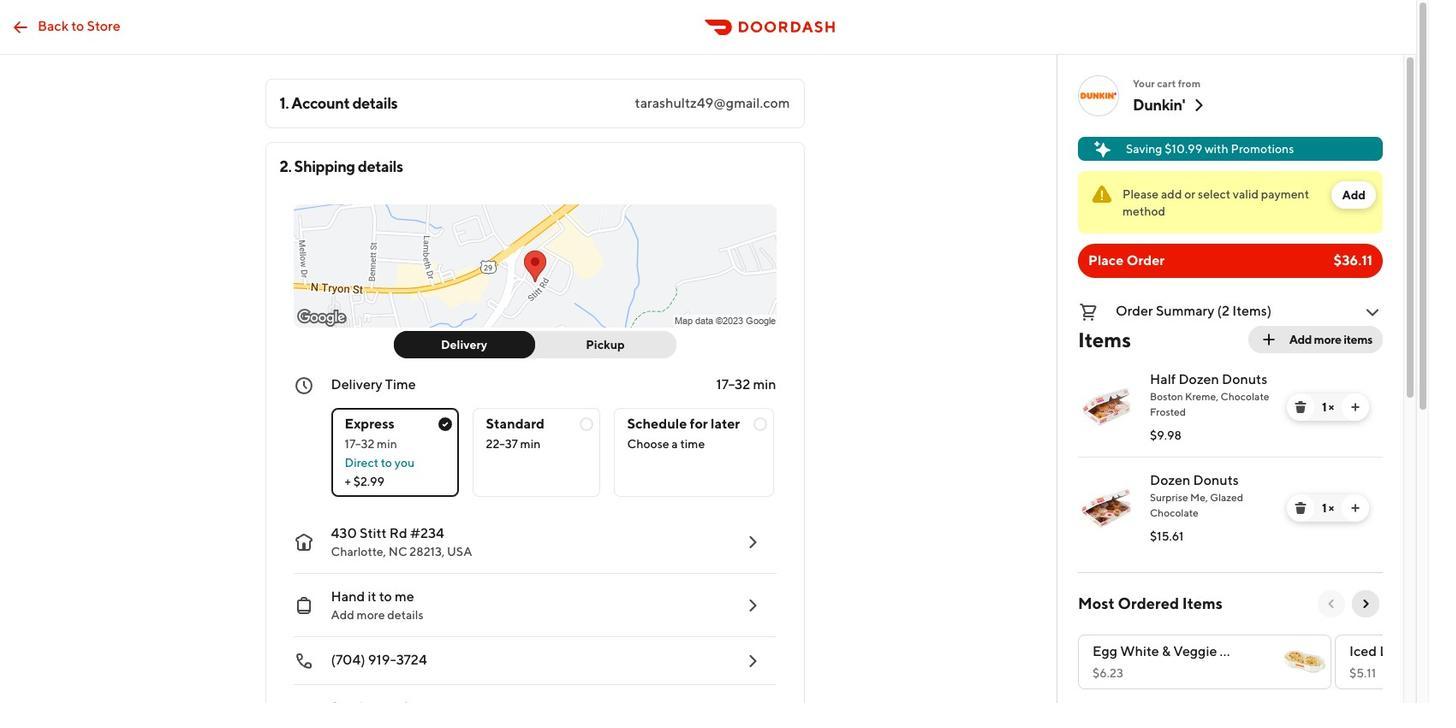 Task type: locate. For each thing, give the bounding box(es) containing it.
omelet
[[1220, 644, 1268, 660]]

more inside hand it to me add more details
[[357, 609, 385, 623]]

1 horizontal spatial add
[[1289, 333, 1312, 347]]

1 vertical spatial 17–32
[[345, 438, 374, 451]]

min for 22–37 min
[[520, 438, 541, 451]]

2 vertical spatial details
[[387, 609, 424, 623]]

half dozen donuts image
[[1082, 382, 1133, 433]]

valid
[[1233, 188, 1259, 201]]

donuts up "glazed"
[[1193, 473, 1239, 489]]

1 1 × from the top
[[1322, 401, 1334, 414]]

to left you
[[381, 456, 392, 470]]

more inside add more items link
[[1314, 333, 1342, 347]]

2 1 × from the top
[[1322, 502, 1334, 516]]

add left items
[[1289, 333, 1312, 347]]

None radio
[[472, 408, 600, 498]]

1 horizontal spatial items
[[1182, 595, 1223, 613]]

2 horizontal spatial min
[[753, 377, 776, 393]]

1 vertical spatial items
[[1182, 595, 1223, 613]]

17–32 up direct
[[345, 438, 374, 451]]

me,
[[1190, 492, 1208, 504]]

choose
[[627, 438, 669, 451]]

1 1 from the top
[[1322, 401, 1327, 414]]

1 vertical spatial details
[[358, 158, 403, 176]]

$6.23
[[1093, 667, 1123, 681]]

add down hand
[[331, 609, 354, 623]]

boston
[[1150, 390, 1183, 403]]

× right remove item from cart image
[[1329, 401, 1334, 414]]

veggie
[[1173, 644, 1217, 660]]

0 horizontal spatial more
[[357, 609, 385, 623]]

2 1 from the top
[[1322, 502, 1327, 516]]

2 add one to cart image from the top
[[1349, 502, 1362, 516]]

remove item from cart image
[[1294, 401, 1308, 414]]

details for 1. account details
[[352, 94, 398, 112]]

bites
[[1270, 644, 1302, 660]]

items up half dozen donuts image
[[1078, 328, 1131, 352]]

1 vertical spatial 1 ×
[[1322, 502, 1334, 516]]

donuts
[[1222, 372, 1267, 388], [1193, 473, 1239, 489]]

1 vertical spatial to
[[381, 456, 392, 470]]

please add or select valid payment method
[[1123, 188, 1309, 218]]

dunkin'
[[1133, 96, 1185, 114]]

list
[[1064, 357, 1383, 559]]

0 horizontal spatial 17–32
[[345, 438, 374, 451]]

0 horizontal spatial add
[[331, 609, 354, 623]]

2 × from the top
[[1329, 502, 1334, 516]]

summary
[[1156, 303, 1215, 319]]

chocolate for donuts
[[1221, 390, 1269, 403]]

add
[[1342, 188, 1366, 202], [1289, 333, 1312, 347], [331, 609, 354, 623]]

it
[[368, 589, 376, 605]]

1 horizontal spatial 17–32
[[716, 377, 750, 393]]

add one to cart image right remove item from cart image
[[1349, 401, 1362, 414]]

to inside 17–32 min direct to you + $2.99
[[381, 456, 392, 470]]

add up $36.11
[[1342, 188, 1366, 202]]

1 vertical spatial ×
[[1329, 502, 1334, 516]]

order right place
[[1127, 253, 1165, 269]]

0 vertical spatial delivery
[[441, 338, 487, 352]]

details down me
[[387, 609, 424, 623]]

iced
[[1350, 644, 1377, 660]]

1 vertical spatial order
[[1116, 303, 1153, 319]]

0 horizontal spatial chocolate
[[1150, 507, 1199, 520]]

more down it
[[357, 609, 385, 623]]

more
[[1314, 333, 1342, 347], [357, 609, 385, 623]]

dozen
[[1179, 372, 1219, 388], [1150, 473, 1191, 489]]

white
[[1120, 644, 1159, 660]]

× for half dozen donuts
[[1329, 401, 1334, 414]]

0 vertical spatial 17–32
[[716, 377, 750, 393]]

2 vertical spatial to
[[379, 589, 392, 605]]

order summary (2 items) button
[[1078, 299, 1383, 326]]

dozen donuts surprise me, glazed chocolate
[[1150, 473, 1244, 520]]

option group
[[331, 395, 776, 498]]

0 vertical spatial 1
[[1322, 401, 1327, 414]]

chocolate right kreme,
[[1221, 390, 1269, 403]]

a
[[672, 438, 678, 451]]

0 horizontal spatial min
[[377, 438, 397, 451]]

chocolate inside half dozen donuts boston kreme, chocolate frosted
[[1221, 390, 1269, 403]]

hand it to me add more details
[[331, 589, 424, 623]]

1 × right remove item from cart icon
[[1322, 502, 1334, 516]]

28213,
[[410, 545, 445, 559]]

cart
[[1157, 77, 1176, 90]]

0 vertical spatial items
[[1078, 328, 1131, 352]]

or
[[1185, 188, 1196, 201]]

stitt
[[360, 526, 387, 542]]

chocolate down surprise
[[1150, 507, 1199, 520]]

× right remove item from cart icon
[[1329, 502, 1334, 516]]

22–37
[[486, 438, 518, 451]]

1 horizontal spatial chocolate
[[1221, 390, 1269, 403]]

17–32
[[716, 377, 750, 393], [345, 438, 374, 451]]

0 vertical spatial more
[[1314, 333, 1342, 347]]

to right it
[[379, 589, 392, 605]]

0 vertical spatial ×
[[1329, 401, 1334, 414]]

your
[[1133, 77, 1155, 90]]

2 horizontal spatial add
[[1342, 188, 1366, 202]]

$15.61
[[1150, 530, 1184, 544]]

0 vertical spatial add
[[1342, 188, 1366, 202]]

0 vertical spatial details
[[352, 94, 398, 112]]

1
[[1322, 401, 1327, 414], [1322, 502, 1327, 516]]

chocolate
[[1221, 390, 1269, 403], [1150, 507, 1199, 520]]

1 ×
[[1322, 401, 1334, 414], [1322, 502, 1334, 516]]

charlotte,
[[331, 545, 386, 559]]

status
[[1078, 171, 1383, 234]]

1 horizontal spatial delivery
[[441, 338, 487, 352]]

0 vertical spatial chocolate
[[1221, 390, 1269, 403]]

promotions
[[1231, 142, 1294, 156]]

$5.11
[[1350, 667, 1376, 681]]

0 horizontal spatial delivery
[[331, 377, 382, 393]]

min for 17–32 min direct to you + $2.99
[[377, 438, 397, 451]]

17–32 inside 17–32 min direct to you + $2.99
[[345, 438, 374, 451]]

1 vertical spatial dozen
[[1150, 473, 1191, 489]]

× for dozen donuts
[[1329, 502, 1334, 516]]

1 × for dozen donuts
[[1322, 502, 1334, 516]]

delivery inside option
[[441, 338, 487, 352]]

latte
[[1380, 644, 1413, 660]]

details for 2. shipping details
[[358, 158, 403, 176]]

items
[[1078, 328, 1131, 352], [1182, 595, 1223, 613]]

0 vertical spatial dozen
[[1179, 372, 1219, 388]]

time
[[680, 438, 705, 451]]

1. account
[[280, 94, 350, 112]]

delivery or pickup selector option group
[[393, 331, 676, 359]]

saving $10.99 with promotions button
[[1078, 137, 1383, 161]]

add one to cart image
[[1349, 401, 1362, 414], [1349, 502, 1362, 516]]

none radio containing standard
[[472, 408, 600, 498]]

min
[[753, 377, 776, 393], [377, 438, 397, 451], [520, 438, 541, 451]]

to
[[71, 18, 84, 34], [381, 456, 392, 470], [379, 589, 392, 605]]

add for add
[[1342, 188, 1366, 202]]

dozen donuts image
[[1082, 483, 1133, 534]]

1 vertical spatial delivery
[[331, 377, 382, 393]]

(704) 919-3724 button
[[280, 638, 776, 686]]

order
[[1127, 253, 1165, 269], [1116, 303, 1153, 319]]

me
[[395, 589, 414, 605]]

$9.98
[[1150, 429, 1182, 443]]

details right 1. account
[[352, 94, 398, 112]]

1 right remove item from cart icon
[[1322, 502, 1327, 516]]

pickup
[[586, 338, 625, 352]]

min inside 17–32 min direct to you + $2.99
[[377, 438, 397, 451]]

1 × right remove item from cart image
[[1322, 401, 1334, 414]]

17–32 up later on the bottom of page
[[716, 377, 750, 393]]

1 horizontal spatial more
[[1314, 333, 1342, 347]]

17–32 for 17–32 min direct to you + $2.99
[[345, 438, 374, 451]]

dozen up kreme,
[[1179, 372, 1219, 388]]

order left the summary
[[1116, 303, 1153, 319]]

chocolate inside the 'dozen donuts surprise me, glazed chocolate'
[[1150, 507, 1199, 520]]

direct
[[345, 456, 378, 470]]

dozen up surprise
[[1150, 473, 1191, 489]]

min for 17–32 min
[[753, 377, 776, 393]]

add inside button
[[1342, 188, 1366, 202]]

add one to cart image right remove item from cart icon
[[1349, 502, 1362, 516]]

1 vertical spatial add
[[1289, 333, 1312, 347]]

1. account details
[[280, 94, 398, 112]]

0 vertical spatial 1 ×
[[1322, 401, 1334, 414]]

None radio
[[331, 408, 459, 498], [614, 408, 774, 498], [331, 408, 459, 498], [614, 408, 774, 498]]

0 vertical spatial add one to cart image
[[1349, 401, 1362, 414]]

min inside option
[[520, 438, 541, 451]]

details right 2. shipping
[[358, 158, 403, 176]]

&
[[1162, 644, 1171, 660]]

from
[[1178, 77, 1201, 90]]

2 vertical spatial add
[[331, 609, 354, 623]]

to right back
[[71, 18, 84, 34]]

1 vertical spatial 1
[[1322, 502, 1327, 516]]

0 vertical spatial donuts
[[1222, 372, 1267, 388]]

×
[[1329, 401, 1334, 414], [1329, 502, 1334, 516]]

1 horizontal spatial min
[[520, 438, 541, 451]]

1 for half dozen donuts
[[1322, 401, 1327, 414]]

donuts down order summary (2 items) button on the right top
[[1222, 372, 1267, 388]]

previous button of carousel image
[[1325, 598, 1338, 611]]

17–32 min
[[716, 377, 776, 393]]

1 vertical spatial donuts
[[1193, 473, 1239, 489]]

more left items
[[1314, 333, 1342, 347]]

1 × from the top
[[1329, 401, 1334, 414]]

1 vertical spatial add one to cart image
[[1349, 502, 1362, 516]]

1 right remove item from cart image
[[1322, 401, 1327, 414]]

1 vertical spatial chocolate
[[1150, 507, 1199, 520]]

items up veggie
[[1182, 595, 1223, 613]]

1 vertical spatial more
[[357, 609, 385, 623]]

items
[[1344, 333, 1373, 347]]

tarashultz49@gmail.com
[[635, 95, 790, 111]]

order summary (2 items)
[[1116, 303, 1272, 319]]

1 add one to cart image from the top
[[1349, 401, 1362, 414]]



Task type: describe. For each thing, give the bounding box(es) containing it.
frosted
[[1150, 406, 1186, 419]]

430
[[331, 526, 357, 542]]

0 vertical spatial order
[[1127, 253, 1165, 269]]

0 vertical spatial to
[[71, 18, 84, 34]]

method
[[1123, 205, 1166, 218]]

with
[[1205, 142, 1229, 156]]

(704)
[[331, 653, 365, 669]]

iced latte $5.11
[[1350, 644, 1413, 681]]

rd
[[389, 526, 407, 542]]

saving
[[1126, 142, 1162, 156]]

place order
[[1088, 253, 1165, 269]]

dozen inside the 'dozen donuts surprise me, glazed chocolate'
[[1150, 473, 1191, 489]]

schedule for later
[[627, 416, 740, 432]]

status containing please add or select valid payment method
[[1078, 171, 1383, 234]]

hand
[[331, 589, 365, 605]]

1 × for half dozen donuts
[[1322, 401, 1334, 414]]

back to store link
[[0, 10, 131, 44]]

back to store
[[38, 18, 120, 34]]

donuts inside half dozen donuts boston kreme, chocolate frosted
[[1222, 372, 1267, 388]]

nc
[[389, 545, 407, 559]]

egg
[[1093, 644, 1118, 660]]

(704) 919-3724
[[331, 653, 427, 669]]

standard
[[486, 416, 545, 432]]

later
[[711, 416, 740, 432]]

3724
[[396, 653, 427, 669]]

place
[[1088, 253, 1124, 269]]

you
[[395, 456, 415, 470]]

$2.99
[[353, 475, 385, 489]]

Delivery radio
[[393, 331, 535, 359]]

2. shipping
[[280, 158, 355, 176]]

for
[[690, 416, 708, 432]]

store
[[87, 18, 120, 34]]

time
[[385, 377, 416, 393]]

payment
[[1261, 188, 1309, 201]]

add for add more items
[[1289, 333, 1312, 347]]

glazed
[[1210, 492, 1244, 504]]

option group containing express
[[331, 395, 776, 498]]

#234
[[410, 526, 444, 542]]

order inside button
[[1116, 303, 1153, 319]]

your cart from
[[1133, 77, 1201, 90]]

$36.11
[[1334, 253, 1373, 269]]

choose a time
[[627, 438, 705, 451]]

(2
[[1217, 303, 1230, 319]]

22–37 min
[[486, 438, 541, 451]]

ordered
[[1118, 595, 1179, 613]]

schedule
[[627, 416, 687, 432]]

Pickup radio
[[525, 331, 676, 359]]

to inside hand it to me add more details
[[379, 589, 392, 605]]

add
[[1161, 188, 1182, 201]]

430 stitt rd #234 charlotte,  nc 28213,  usa
[[331, 526, 472, 559]]

add more items
[[1289, 333, 1373, 347]]

+
[[345, 475, 351, 489]]

most ordered items
[[1078, 595, 1223, 613]]

please
[[1123, 188, 1159, 201]]

add one to cart image for dozen donuts
[[1349, 502, 1362, 516]]

chocolate for surprise
[[1150, 507, 1199, 520]]

1 for dozen donuts
[[1322, 502, 1327, 516]]

back
[[38, 18, 69, 34]]

donuts inside the 'dozen donuts surprise me, glazed chocolate'
[[1193, 473, 1239, 489]]

remove item from cart image
[[1294, 502, 1308, 516]]

17–32 min direct to you + $2.99
[[345, 438, 415, 489]]

919-
[[368, 653, 396, 669]]

delivery for delivery
[[441, 338, 487, 352]]

egg white & veggie omelet bites $6.23
[[1093, 644, 1302, 681]]

2. shipping details
[[280, 158, 403, 176]]

details inside hand it to me add more details
[[387, 609, 424, 623]]

dunkin' link
[[1133, 95, 1209, 116]]

add one to cart image for half dozen donuts
[[1349, 401, 1362, 414]]

delivery time
[[331, 377, 416, 393]]

items)
[[1232, 303, 1272, 319]]

0 horizontal spatial items
[[1078, 328, 1131, 352]]

add inside hand it to me add more details
[[331, 609, 354, 623]]

surprise
[[1150, 492, 1188, 504]]

select
[[1198, 188, 1231, 201]]

half dozen donuts boston kreme, chocolate frosted
[[1150, 372, 1269, 419]]

express
[[345, 416, 395, 432]]

saving $10.99 with promotions
[[1126, 142, 1294, 156]]

usa
[[447, 545, 472, 559]]

add button
[[1332, 182, 1376, 209]]

list containing half dozen donuts
[[1064, 357, 1383, 559]]

dozen inside half dozen donuts boston kreme, chocolate frosted
[[1179, 372, 1219, 388]]

half
[[1150, 372, 1176, 388]]

17–32 for 17–32 min
[[716, 377, 750, 393]]

next button of carousel image
[[1359, 598, 1373, 611]]

$10.99
[[1165, 142, 1202, 156]]

delivery for delivery time
[[331, 377, 382, 393]]

add more items link
[[1248, 326, 1383, 354]]

kreme,
[[1185, 390, 1219, 403]]



Task type: vqa. For each thing, say whether or not it's contained in the screenshot.
The
no



